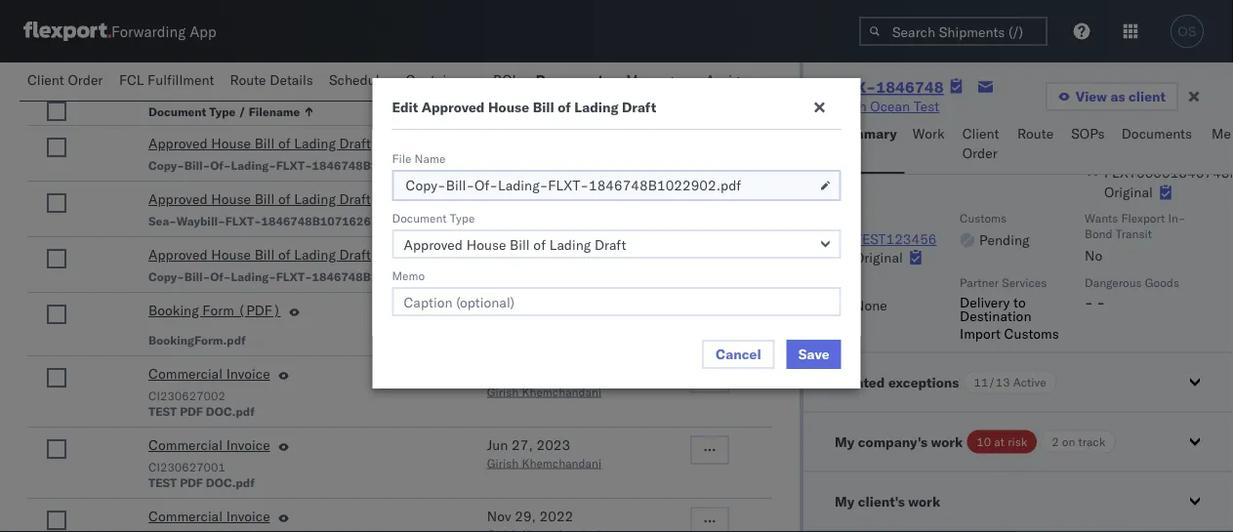Task type: describe. For each thing, give the bounding box(es) containing it.
booking form (pdf)
[[148, 302, 281, 319]]

forwarding app
[[111, 22, 216, 41]]

my for my company's work
[[835, 434, 855, 451]]

sea-waybill-flxt-1846748b1071626.pdf
[[148, 213, 394, 228]]

work for my client's work
[[908, 493, 941, 510]]

fcl fulfillment
[[119, 71, 214, 88]]

0 vertical spatial lading-
[[231, 158, 276, 172]]

2 on track
[[1052, 435, 1106, 450]]

test for ci230627001
[[148, 475, 177, 490]]

none
[[854, 297, 887, 314]]

Search Shipments (/) text field
[[859, 17, 1048, 46]]

of right timestamp
[[558, 99, 571, 116]]

hold
[[835, 276, 860, 290]]

type for document type / filename
[[209, 104, 236, 119]]

test123456
[[855, 231, 937, 248]]

house down document type / filename
[[211, 135, 251, 152]]

user
[[559, 104, 584, 119]]

2 vertical spatial lading-
[[231, 269, 276, 284]]

flexport
[[1121, 211, 1165, 226]]

route for route details
[[230, 71, 266, 88]]

my for my client's work
[[835, 493, 855, 510]]

wants
[[1085, 211, 1118, 226]]

/ inside button
[[239, 104, 246, 119]]

no
[[1085, 248, 1103, 265]]

2023 right 23,
[[539, 302, 572, 319]]

containers
[[406, 71, 473, 88]]

related
[[835, 374, 885, 391]]

copy-bill-of-lading-flxt-1846748b1022902.pdf
[[406, 177, 741, 194]]

0 vertical spatial original
[[1104, 184, 1153, 201]]

copy- for 3rd approved house bill of lading draft link from the top
[[148, 269, 184, 284]]

forwarding app link
[[23, 21, 216, 41]]

ocean
[[870, 98, 910, 115]]

schedule
[[329, 71, 387, 88]]

flxt- up approved house bill of lading draft at the left
[[276, 158, 312, 172]]

jan 6, 2023 linjia test for first approved house bill of lading draft link
[[487, 135, 561, 168]]

booking form (pdf) link
[[148, 301, 281, 324]]

0 horizontal spatial documents button
[[528, 62, 618, 101]]

document type
[[392, 210, 475, 225]]

cancel button
[[702, 340, 775, 369]]

bond
[[1085, 227, 1113, 241]]

2 - from the left
[[1097, 294, 1105, 311]]

10
[[977, 435, 991, 450]]

6, for 3rd approved house bill of lading draft link from the top
[[511, 246, 524, 263]]

commercial invoice for ci230627002
[[148, 365, 270, 382]]

services
[[1002, 276, 1047, 290]]

approved house bill of lading draft copy-bill-of-lading-flxt-1846748b1022902.pdf for first approved house bill of lading draft link
[[148, 135, 444, 172]]

in-
[[1168, 211, 1186, 226]]

1 - from the left
[[1085, 294, 1093, 311]]

edit approved house bill of lading draft
[[392, 99, 656, 116]]

schedule button
[[321, 62, 398, 101]]

test123456 button
[[854, 231, 937, 248]]

customs inside "partner services delivery to destination import customs"
[[1004, 325, 1059, 342]]

pdf for ci230627001
[[180, 475, 203, 490]]

2
[[1052, 435, 1059, 450]]

(pdf)
[[238, 302, 281, 319]]

2 vertical spatial 1846748b1022902.pdf
[[312, 269, 444, 284]]

client
[[1129, 88, 1166, 105]]

2023 inside jan 8, 2023 alexa demo
[[527, 190, 561, 207]]

fcl fulfillment button
[[111, 62, 222, 101]]

23,
[[514, 302, 535, 319]]

mbl
[[835, 211, 859, 226]]

3 commercial invoice from the top
[[148, 508, 270, 525]]

uploaded files ∙ 19
[[27, 59, 154, 76]]

route button
[[1010, 116, 1064, 174]]

0 vertical spatial client order button
[[20, 62, 111, 101]]

house up waybill-
[[211, 190, 251, 207]]

view as client
[[1076, 88, 1166, 105]]

jan for first approved house bill of lading draft link
[[487, 135, 508, 152]]

commercial invoice link for ci230627002
[[148, 364, 270, 388]]

0 vertical spatial test
[[914, 98, 940, 115]]

sea-
[[148, 213, 176, 228]]

test pdf doc.pdf for ci230627002
[[148, 404, 255, 418]]

invoice for ci230627001
[[226, 436, 270, 454]]

linjia for first approved house bill of lading draft link
[[487, 154, 516, 168]]

3 invoice from the top
[[226, 508, 270, 525]]

flxt- down approved house bill of lading draft at the left
[[225, 213, 261, 228]]

flex-1846748 link
[[828, 77, 944, 97]]

feb
[[487, 302, 510, 319]]

1 vertical spatial bill-
[[446, 177, 475, 194]]

jun 27, 2023 girish khemchandani
[[487, 436, 602, 470]]

1 vertical spatial lading-
[[498, 177, 548, 194]]

work button
[[905, 116, 955, 174]]

jun
[[487, 436, 508, 454]]

route details
[[230, 71, 313, 88]]

3 commercial from the top
[[148, 508, 223, 525]]

my client's work button
[[804, 473, 1233, 531]]

0 vertical spatial customs
[[960, 211, 1007, 226]]

import
[[960, 325, 1001, 342]]

fcl
[[119, 71, 144, 88]]

demo
[[519, 209, 550, 224]]

my company's work
[[835, 434, 963, 451]]

draft left file
[[339, 135, 371, 152]]

bol button
[[485, 62, 528, 101]]

delivery
[[960, 294, 1010, 311]]

client order for the top client order button
[[27, 71, 103, 88]]

doc.pdf for ci230627001
[[206, 475, 255, 490]]

sops
[[1071, 125, 1105, 142]]

jan 8, 2023 alexa demo
[[487, 190, 561, 224]]

house down bol
[[488, 99, 529, 116]]

summary
[[835, 125, 897, 142]]

bosch
[[828, 98, 867, 115]]

house down waybill-
[[211, 246, 251, 263]]

transit
[[1116, 227, 1152, 241]]

track
[[1078, 435, 1106, 450]]

1846748b1071626.pdf
[[261, 213, 394, 228]]

assignees button
[[698, 62, 780, 101]]

/ inside button
[[549, 104, 556, 119]]

mes button
[[1204, 116, 1233, 174]]

invoice for ci230627002
[[226, 365, 270, 382]]

bookingform.pdf
[[148, 332, 246, 347]]

approved up sea-
[[148, 190, 208, 207]]

1 girish from the top
[[487, 384, 519, 399]]

ci230627002
[[148, 388, 225, 403]]

11/13 active
[[974, 375, 1046, 390]]

approved house bill of lading draft copy-bill-of-lading-flxt-1846748b1022902.pdf for 3rd approved house bill of lading draft link from the top
[[148, 246, 444, 284]]

client's
[[858, 493, 905, 510]]

0 vertical spatial 1846748b1022902.pdf
[[312, 158, 444, 172]]

view as client button
[[1046, 82, 1179, 111]]

of- for 3rd approved house bill of lading draft link from the top
[[210, 269, 231, 284]]

destination
[[960, 308, 1032, 325]]

jan for 3rd approved house bill of lading draft link from the top
[[487, 246, 508, 263]]

mes
[[1212, 125, 1233, 142]]

dangerous
[[1085, 276, 1142, 290]]

partner services delivery to destination import customs
[[960, 276, 1059, 342]]

lading inside approved house bill of lading draft link
[[294, 190, 336, 207]]

1 vertical spatial 1846748b1022902.pdf
[[589, 177, 741, 194]]

app
[[190, 22, 216, 41]]

order for the top client order button
[[68, 71, 103, 88]]

memo
[[392, 268, 425, 283]]

documents for leftmost documents button
[[536, 71, 610, 88]]

Caption (optional) text field
[[392, 287, 841, 316]]

save
[[798, 346, 829, 363]]

work
[[913, 125, 945, 142]]

doc.pdf for ci230627002
[[206, 404, 255, 418]]

containers button
[[398, 62, 485, 101]]

partner
[[960, 276, 999, 290]]

form
[[202, 302, 234, 319]]



Task type: vqa. For each thing, say whether or not it's contained in the screenshot.
top APPROVED HOUSE BILL OF LADING DRAFT link
yes



Task type: locate. For each thing, give the bounding box(es) containing it.
documents button
[[528, 62, 618, 101], [1114, 116, 1204, 174]]

2023 down the timestamp / user
[[527, 135, 561, 152]]

6, down alexa
[[511, 246, 524, 263]]

1 test from the top
[[148, 404, 177, 418]]

6, down timestamp
[[511, 135, 524, 152]]

document for document type
[[392, 210, 447, 225]]

linjia up feb
[[487, 265, 516, 280]]

commercial invoice link up ci230627001
[[148, 435, 270, 459]]

bill up sea-waybill-flxt-1846748b1071626.pdf
[[254, 190, 275, 207]]

client order for the right client order button
[[962, 125, 999, 162]]

flxt-
[[276, 158, 312, 172], [548, 177, 589, 194], [225, 213, 261, 228], [276, 269, 312, 284]]

0 vertical spatial jan
[[487, 135, 508, 152]]

1 vertical spatial invoice
[[226, 436, 270, 454]]

draft up 1846748b1071626.pdf
[[339, 190, 371, 207]]

route inside 'button'
[[230, 71, 266, 88]]

bill- up waybill-
[[184, 158, 210, 172]]

commercial up ci230627002
[[148, 365, 223, 382]]

filename
[[249, 104, 300, 119]]

0 horizontal spatial documents
[[536, 71, 610, 88]]

order left ∙
[[68, 71, 103, 88]]

flexport. image
[[23, 21, 111, 41]]

0 vertical spatial bill-
[[184, 158, 210, 172]]

messages button
[[618, 62, 698, 101]]

order right work button
[[962, 145, 998, 162]]

documents for rightmost documents button
[[1122, 125, 1192, 142]]

1 horizontal spatial client
[[962, 125, 999, 142]]

1 vertical spatial order
[[962, 145, 998, 162]]

∙
[[125, 59, 134, 76]]

1 vertical spatial commercial invoice link
[[148, 435, 270, 459]]

1 commercial invoice from the top
[[148, 365, 270, 382]]

documents button down client at right top
[[1114, 116, 1204, 174]]

2 my from the top
[[835, 493, 855, 510]]

1 vertical spatial client order
[[962, 125, 999, 162]]

forwarding
[[111, 22, 186, 41]]

1 horizontal spatial client order button
[[955, 116, 1010, 174]]

document inside button
[[148, 104, 206, 119]]

jan inside jan 8, 2023 alexa demo
[[487, 190, 508, 207]]

0 horizontal spatial order
[[68, 71, 103, 88]]

work inside button
[[908, 493, 941, 510]]

customs down to
[[1004, 325, 1059, 342]]

approved down containers
[[422, 99, 485, 116]]

bill down filename on the top of page
[[254, 135, 275, 152]]

os
[[1178, 24, 1197, 39]]

2 / from the left
[[549, 104, 556, 119]]

approved house bill of lading draft link
[[148, 134, 371, 157], [148, 189, 371, 213], [148, 245, 371, 269]]

None checkbox
[[47, 102, 66, 121], [47, 193, 66, 213], [47, 102, 66, 121], [47, 193, 66, 213]]

2 commercial invoice from the top
[[148, 436, 270, 454]]

2 vertical spatial commercial invoice link
[[148, 507, 270, 530]]

nov 29, 2022
[[487, 508, 573, 525]]

3 approved house bill of lading draft link from the top
[[148, 245, 371, 269]]

commercial invoice up ci230627001
[[148, 436, 270, 454]]

lading- up demo
[[498, 177, 548, 194]]

test up feb 23, 2023
[[519, 265, 541, 280]]

order inside client order
[[962, 145, 998, 162]]

khemchandani
[[522, 384, 602, 399], [522, 456, 602, 470]]

approved house bill of lading draft
[[148, 190, 371, 207]]

bosch ocean test link
[[828, 97, 940, 116]]

0 vertical spatial test
[[148, 404, 177, 418]]

0 vertical spatial test pdf doc.pdf
[[148, 404, 255, 418]]

test pdf doc.pdf for ci230627001
[[148, 475, 255, 490]]

2 doc.pdf from the top
[[206, 475, 255, 490]]

documents button up user
[[528, 62, 618, 101]]

related exceptions
[[835, 374, 959, 391]]

my inside button
[[835, 493, 855, 510]]

doc.pdf down ci230627002
[[206, 404, 255, 418]]

bill- up document type
[[446, 177, 475, 194]]

copy-
[[148, 158, 184, 172], [406, 177, 446, 194], [148, 269, 184, 284]]

pdf
[[180, 404, 203, 418], [180, 475, 203, 490]]

2023 inside jun 27, 2023 girish khemchandani
[[537, 436, 570, 454]]

0 vertical spatial copy-
[[148, 158, 184, 172]]

1 invoice from the top
[[226, 365, 270, 382]]

name
[[414, 151, 446, 166]]

girish inside jun 27, 2023 girish khemchandani
[[487, 456, 519, 470]]

bill- for first approved house bill of lading draft link
[[184, 158, 210, 172]]

type left filename on the top of page
[[209, 104, 236, 119]]

2 invoice from the top
[[226, 436, 270, 454]]

1 commercial from the top
[[148, 365, 223, 382]]

commercial invoice link for ci230627001
[[148, 435, 270, 459]]

2023 right the 27,
[[537, 436, 570, 454]]

test for ci230627002
[[148, 404, 177, 418]]

1 jan 6, 2023 linjia test from the top
[[487, 135, 561, 168]]

flex-1846748
[[828, 77, 944, 97]]

approved house bill of lading draft link down sea-waybill-flxt-1846748b1071626.pdf
[[148, 245, 371, 269]]

Approved House Bill of Lading Draft text field
[[392, 229, 841, 259]]

of- up form
[[210, 269, 231, 284]]

test for 3rd approved house bill of lading draft link from the top
[[519, 265, 541, 280]]

order for the right client order button
[[962, 145, 998, 162]]

1 vertical spatial linjia
[[487, 265, 516, 280]]

summary button
[[827, 116, 905, 174]]

1 horizontal spatial documents
[[1122, 125, 1192, 142]]

6, for first approved house bill of lading draft link
[[511, 135, 524, 152]]

1 linjia from the top
[[487, 154, 516, 168]]

1 doc.pdf from the top
[[206, 404, 255, 418]]

2 jan 6, 2023 linjia test from the top
[[487, 246, 561, 280]]

/ left user
[[549, 104, 556, 119]]

1 / from the left
[[239, 104, 246, 119]]

approved down sea-
[[148, 246, 208, 263]]

bill- for 3rd approved house bill of lading draft link from the top
[[184, 269, 210, 284]]

documents down client at right top
[[1122, 125, 1192, 142]]

type inside button
[[209, 104, 236, 119]]

2023 down demo
[[527, 246, 561, 263]]

2 vertical spatial approved house bill of lading draft link
[[148, 245, 371, 269]]

document up memo
[[392, 210, 447, 225]]

1846748b1022902.pdf
[[312, 158, 444, 172], [589, 177, 741, 194], [312, 269, 444, 284]]

copy- for first approved house bill of lading draft link
[[148, 158, 184, 172]]

of down sea-waybill-flxt-1846748b1071626.pdf
[[278, 246, 291, 263]]

2022
[[540, 508, 573, 525]]

exceptions
[[888, 374, 959, 391]]

save button
[[787, 340, 841, 369]]

0 vertical spatial approved house bill of lading draft link
[[148, 134, 371, 157]]

khemchandani inside jun 27, 2023 girish khemchandani
[[522, 456, 602, 470]]

customs
[[960, 211, 1007, 226], [1004, 325, 1059, 342]]

work left 10
[[931, 434, 963, 451]]

timestamp / user button
[[483, 100, 651, 119]]

2 vertical spatial jan
[[487, 246, 508, 263]]

2 vertical spatial commercial
[[148, 508, 223, 525]]

my client's work
[[835, 493, 941, 510]]

pending
[[979, 232, 1030, 249]]

bill down sea-waybill-flxt-1846748b1071626.pdf
[[254, 246, 275, 263]]

1 vertical spatial khemchandani
[[522, 456, 602, 470]]

girish down jun in the left bottom of the page
[[487, 456, 519, 470]]

lading- up approved house bill of lading draft at the left
[[231, 158, 276, 172]]

0 horizontal spatial client order
[[27, 71, 103, 88]]

fulfillment
[[148, 71, 214, 88]]

0 vertical spatial client
[[27, 71, 64, 88]]

linjia for 3rd approved house bill of lading draft link from the top
[[487, 265, 516, 280]]

/
[[239, 104, 246, 119], [549, 104, 556, 119]]

1 vertical spatial documents button
[[1114, 116, 1204, 174]]

pdf down ci230627002
[[180, 404, 203, 418]]

test for first approved house bill of lading draft link
[[519, 154, 541, 168]]

details
[[270, 71, 313, 88]]

2 vertical spatial commercial invoice
[[148, 508, 270, 525]]

of- for first approved house bill of lading draft link
[[210, 158, 231, 172]]

jan 6, 2023 linjia test up 23,
[[487, 246, 561, 280]]

1 vertical spatial original
[[854, 249, 903, 266]]

0 vertical spatial doc.pdf
[[206, 404, 255, 418]]

0 vertical spatial document
[[148, 104, 206, 119]]

nov
[[487, 508, 511, 525]]

test down ci230627001
[[148, 475, 177, 490]]

type
[[209, 104, 236, 119], [450, 210, 475, 225]]

1 horizontal spatial /
[[549, 104, 556, 119]]

1 horizontal spatial documents button
[[1114, 116, 1204, 174]]

linjia
[[487, 154, 516, 168], [487, 265, 516, 280]]

1 vertical spatial test
[[148, 475, 177, 490]]

test down '1846748'
[[914, 98, 940, 115]]

flxt- up demo
[[548, 177, 589, 194]]

0 vertical spatial commercial invoice
[[148, 365, 270, 382]]

1 vertical spatial documents
[[1122, 125, 1192, 142]]

1 vertical spatial client
[[962, 125, 999, 142]]

commercial invoice link up ci230627002
[[148, 364, 270, 388]]

active
[[1013, 375, 1046, 390]]

girish up jun in the left bottom of the page
[[487, 384, 519, 399]]

0 vertical spatial route
[[230, 71, 266, 88]]

draft
[[622, 99, 656, 116], [339, 135, 371, 152], [339, 190, 371, 207], [339, 246, 371, 263]]

doc.pdf down ci230627001
[[206, 475, 255, 490]]

2 vertical spatial copy-
[[148, 269, 184, 284]]

jan 6, 2023 linjia test down timestamp
[[487, 135, 561, 168]]

route up document type / filename
[[230, 71, 266, 88]]

1846748b1022902.pdf up "approved house bill of lading draft" text field
[[589, 177, 741, 194]]

0 vertical spatial work
[[931, 434, 963, 451]]

khemchandani up jun 27, 2023 girish khemchandani
[[522, 384, 602, 399]]

approved
[[422, 99, 485, 116], [148, 135, 208, 152], [148, 190, 208, 207], [148, 246, 208, 263]]

0 vertical spatial commercial
[[148, 365, 223, 382]]

/ left filename on the top of page
[[239, 104, 246, 119]]

commercial for ci230627001
[[148, 436, 223, 454]]

1 vertical spatial work
[[908, 493, 941, 510]]

1 jan from the top
[[487, 135, 508, 152]]

1 horizontal spatial -
[[1097, 294, 1105, 311]]

type for document type
[[450, 210, 475, 225]]

1 vertical spatial document
[[392, 210, 447, 225]]

edit
[[392, 99, 418, 116]]

commercial invoice
[[148, 365, 270, 382], [148, 436, 270, 454], [148, 508, 270, 525]]

2 test pdf doc.pdf from the top
[[148, 475, 255, 490]]

0 vertical spatial my
[[835, 434, 855, 451]]

to
[[1014, 294, 1026, 311]]

2 linjia from the top
[[487, 265, 516, 280]]

3 jan from the top
[[487, 246, 508, 263]]

client order
[[27, 71, 103, 88], [962, 125, 999, 162]]

1 vertical spatial of-
[[475, 177, 498, 194]]

0 horizontal spatial original
[[854, 249, 903, 266]]

bill- up the booking form (pdf)
[[184, 269, 210, 284]]

os button
[[1165, 9, 1210, 54]]

uploaded
[[27, 59, 90, 76]]

0 vertical spatial order
[[68, 71, 103, 88]]

1 horizontal spatial client order
[[962, 125, 999, 162]]

file name
[[392, 151, 446, 166]]

route
[[230, 71, 266, 88], [1017, 125, 1054, 142]]

of down filename on the top of page
[[278, 135, 291, 152]]

2 commercial from the top
[[148, 436, 223, 454]]

commercial down ci230627001
[[148, 508, 223, 525]]

0 vertical spatial 6,
[[511, 135, 524, 152]]

1 horizontal spatial route
[[1017, 125, 1054, 142]]

khemchandani down the 27,
[[522, 456, 602, 470]]

1 vertical spatial commercial invoice
[[148, 436, 270, 454]]

1 vertical spatial 6,
[[511, 246, 524, 263]]

1 horizontal spatial document
[[392, 210, 447, 225]]

0 vertical spatial documents
[[536, 71, 610, 88]]

client order right work button
[[962, 125, 999, 162]]

of up sea-waybill-flxt-1846748b1071626.pdf
[[278, 190, 291, 207]]

1 vertical spatial approved house bill of lading draft link
[[148, 189, 371, 213]]

1 khemchandani from the top
[[522, 384, 602, 399]]

client order button down flexport. image
[[20, 62, 111, 101]]

timestamp / user
[[487, 104, 584, 119]]

2 pdf from the top
[[180, 475, 203, 490]]

2 vertical spatial invoice
[[226, 508, 270, 525]]

0 horizontal spatial document
[[148, 104, 206, 119]]

2 commercial invoice link from the top
[[148, 435, 270, 459]]

my left company's
[[835, 434, 855, 451]]

girish
[[487, 384, 519, 399], [487, 456, 519, 470]]

original
[[1104, 184, 1153, 201], [854, 249, 903, 266]]

0 vertical spatial linjia
[[487, 154, 516, 168]]

feb 23, 2023
[[487, 302, 572, 319]]

client order down flexport. image
[[27, 71, 103, 88]]

flxt- up (pdf)
[[276, 269, 312, 284]]

commercial invoice up ci230627002
[[148, 365, 270, 382]]

commercial invoice link
[[148, 364, 270, 388], [148, 435, 270, 459], [148, 507, 270, 530]]

None checkbox
[[47, 138, 66, 157], [47, 249, 66, 269], [47, 305, 66, 324], [47, 368, 66, 388], [47, 439, 66, 459], [47, 511, 66, 530], [47, 138, 66, 157], [47, 249, 66, 269], [47, 305, 66, 324], [47, 368, 66, 388], [47, 439, 66, 459], [47, 511, 66, 530]]

copy- down the name
[[406, 177, 446, 194]]

2 approved house bill of lading draft copy-bill-of-lading-flxt-1846748b1022902.pdf from the top
[[148, 246, 444, 284]]

2 approved house bill of lading draft link from the top
[[148, 189, 371, 213]]

1 horizontal spatial type
[[450, 210, 475, 225]]

at
[[994, 435, 1005, 450]]

of-
[[210, 158, 231, 172], [475, 177, 498, 194], [210, 269, 231, 284]]

1 vertical spatial customs
[[1004, 325, 1059, 342]]

2 vertical spatial of-
[[210, 269, 231, 284]]

commercial invoice link down ci230627001
[[148, 507, 270, 530]]

pdf down ci230627001
[[180, 475, 203, 490]]

jan down timestamp
[[487, 135, 508, 152]]

0 vertical spatial documents button
[[528, 62, 618, 101]]

1 test pdf doc.pdf from the top
[[148, 404, 255, 418]]

approved house bill of lading draft copy-bill-of-lading-flxt-1846748b1022902.pdf down document type / filename button
[[148, 135, 444, 172]]

2 test from the top
[[148, 475, 177, 490]]

linjia up 8, on the top left of the page
[[487, 154, 516, 168]]

flxt00001846748b
[[1104, 165, 1233, 182]]

1 vertical spatial jan 6, 2023 linjia test
[[487, 246, 561, 280]]

draft down messages
[[622, 99, 656, 116]]

bill left user
[[533, 99, 554, 116]]

commercial invoice down ci230627001
[[148, 508, 270, 525]]

1 vertical spatial doc.pdf
[[206, 475, 255, 490]]

draft down 1846748b1071626.pdf
[[339, 246, 371, 263]]

0 vertical spatial type
[[209, 104, 236, 119]]

route details button
[[222, 62, 321, 101]]

1 horizontal spatial original
[[1104, 184, 1153, 201]]

0 horizontal spatial client
[[27, 71, 64, 88]]

1846748b1022902.pdf down 1846748b1071626.pdf
[[312, 269, 444, 284]]

1 approved house bill of lading draft copy-bill-of-lading-flxt-1846748b1022902.pdf from the top
[[148, 135, 444, 172]]

my left client's
[[835, 493, 855, 510]]

1846748
[[876, 77, 944, 97]]

0 horizontal spatial type
[[209, 104, 236, 119]]

view
[[1076, 88, 1107, 105]]

0 vertical spatial commercial invoice link
[[148, 364, 270, 388]]

copy- up 'booking'
[[148, 269, 184, 284]]

type left alexa
[[450, 210, 475, 225]]

work right client's
[[908, 493, 941, 510]]

test pdf doc.pdf
[[148, 404, 255, 418], [148, 475, 255, 490]]

lading- up (pdf)
[[231, 269, 276, 284]]

bill-
[[184, 158, 210, 172], [446, 177, 475, 194], [184, 269, 210, 284]]

messages
[[626, 71, 688, 88]]

2 jan from the top
[[487, 190, 508, 207]]

1 vertical spatial type
[[450, 210, 475, 225]]

2 girish from the top
[[487, 456, 519, 470]]

2 vertical spatial bill-
[[184, 269, 210, 284]]

0 vertical spatial jan 6, 2023 linjia test
[[487, 135, 561, 168]]

test pdf doc.pdf down ci230627002
[[148, 404, 255, 418]]

original down test123456
[[854, 249, 903, 266]]

commercial up ci230627001
[[148, 436, 223, 454]]

1 vertical spatial jan
[[487, 190, 508, 207]]

approved house bill of lading draft link up sea-waybill-flxt-1846748b1071626.pdf
[[148, 189, 371, 213]]

27,
[[512, 436, 533, 454]]

0 horizontal spatial route
[[230, 71, 266, 88]]

ci230627001
[[148, 459, 225, 474]]

approved house bill of lading draft copy-bill-of-lading-flxt-1846748b1022902.pdf down sea-waybill-flxt-1846748b1071626.pdf
[[148, 246, 444, 284]]

goods
[[1145, 276, 1179, 290]]

work for my company's work
[[931, 434, 963, 451]]

1 pdf from the top
[[180, 404, 203, 418]]

1 vertical spatial test pdf doc.pdf
[[148, 475, 255, 490]]

0 horizontal spatial client order button
[[20, 62, 111, 101]]

of- up approved house bill of lading draft at the left
[[210, 158, 231, 172]]

jan down alexa
[[487, 246, 508, 263]]

commercial invoice for ci230627001
[[148, 436, 270, 454]]

cancel
[[716, 346, 761, 363]]

0 horizontal spatial /
[[239, 104, 246, 119]]

wants flexport in- bond transit no
[[1085, 211, 1186, 265]]

2 6, from the top
[[511, 246, 524, 263]]

copy- up sea-
[[148, 158, 184, 172]]

1 vertical spatial client order button
[[955, 116, 1010, 174]]

0 vertical spatial girish
[[487, 384, 519, 399]]

test pdf doc.pdf down ci230627001
[[148, 475, 255, 490]]

client order button right work
[[955, 116, 1010, 174]]

jan 6, 2023 linjia test for 3rd approved house bill of lading draft link from the top
[[487, 246, 561, 280]]

document type / filename button
[[145, 100, 448, 119]]

3 commercial invoice link from the top
[[148, 507, 270, 530]]

0 vertical spatial approved house bill of lading draft copy-bill-of-lading-flxt-1846748b1022902.pdf
[[148, 135, 444, 172]]

1 vertical spatial test
[[519, 154, 541, 168]]

client down flexport. image
[[27, 71, 64, 88]]

waybill-
[[176, 213, 225, 228]]

-
[[1085, 294, 1093, 311], [1097, 294, 1105, 311]]

route inside button
[[1017, 125, 1054, 142]]

0 vertical spatial pdf
[[180, 404, 203, 418]]

1 vertical spatial approved house bill of lading draft copy-bill-of-lading-flxt-1846748b1022902.pdf
[[148, 246, 444, 284]]

1 vertical spatial girish
[[487, 456, 519, 470]]

2 khemchandani from the top
[[522, 456, 602, 470]]

lading
[[574, 99, 619, 116], [294, 135, 336, 152], [294, 190, 336, 207], [294, 246, 336, 263]]

approved down document type / filename
[[148, 135, 208, 152]]

1 horizontal spatial order
[[962, 145, 998, 162]]

1 vertical spatial my
[[835, 493, 855, 510]]

0 vertical spatial khemchandani
[[522, 384, 602, 399]]

doc.pdf
[[206, 404, 255, 418], [206, 475, 255, 490]]

1 approved house bill of lading draft link from the top
[[148, 134, 371, 157]]

documents
[[536, 71, 610, 88], [1122, 125, 1192, 142]]

19
[[137, 59, 154, 76]]

1 vertical spatial copy-
[[406, 177, 446, 194]]

commercial
[[148, 365, 223, 382], [148, 436, 223, 454], [148, 508, 223, 525]]

1 my from the top
[[835, 434, 855, 451]]

jan 6, 2023 linjia test
[[487, 135, 561, 168], [487, 246, 561, 280]]

0 horizontal spatial -
[[1085, 294, 1093, 311]]

route for route
[[1017, 125, 1054, 142]]

approved house bill of lading draft link down filename on the top of page
[[148, 134, 371, 157]]

customs up the pending
[[960, 211, 1007, 226]]

original up flexport
[[1104, 184, 1153, 201]]

1 6, from the top
[[511, 135, 524, 152]]

2023 up demo
[[527, 190, 561, 207]]

pdf for ci230627002
[[180, 404, 203, 418]]

files
[[93, 59, 122, 76]]

1 commercial invoice link from the top
[[148, 364, 270, 388]]

1 vertical spatial route
[[1017, 125, 1054, 142]]

commercial for ci230627002
[[148, 365, 223, 382]]

test down ci230627002
[[148, 404, 177, 418]]

document for document type / filename
[[148, 104, 206, 119]]

jan up alexa
[[487, 190, 508, 207]]

29,
[[515, 508, 536, 525]]



